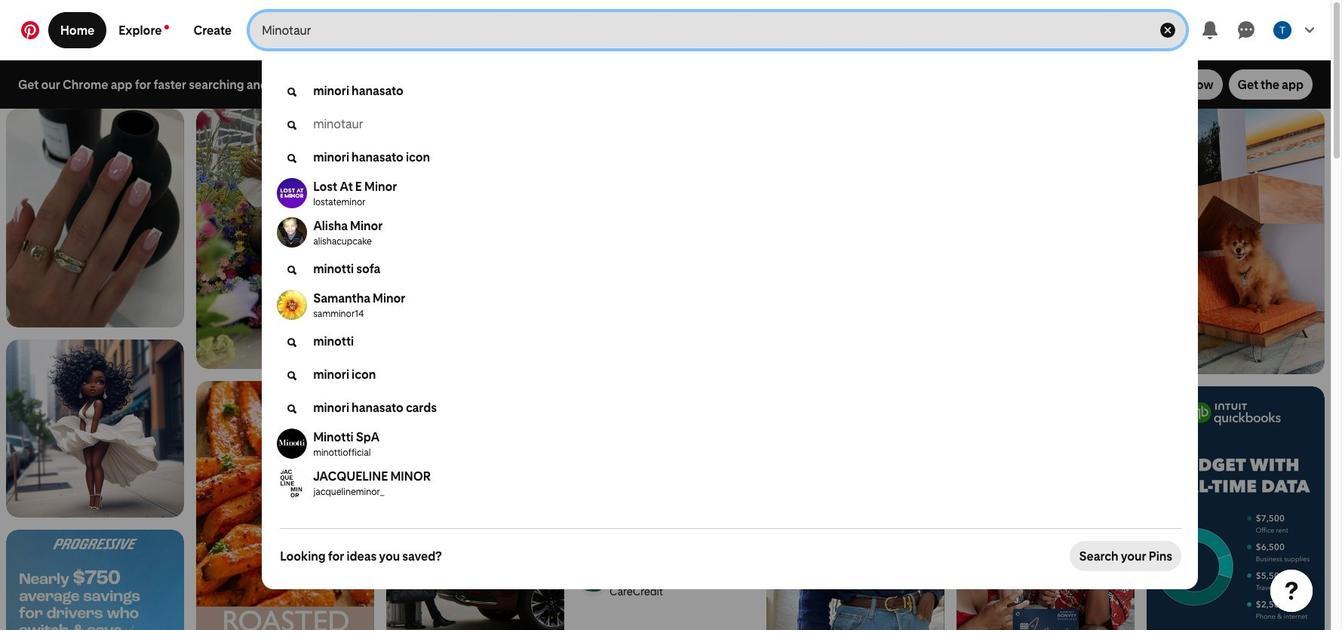 Task type: locate. For each thing, give the bounding box(es) containing it.
tara schultz image
[[1274, 21, 1292, 39]]

notifications image
[[165, 25, 169, 29]]

this contains an image of: blue jeans image
[[767, 459, 945, 630]]

this contains an image of: image
[[6, 109, 184, 328], [196, 109, 374, 369], [386, 109, 564, 464], [6, 340, 184, 518]]

list
[[0, 109, 1331, 630]]

a-frame dog house meets an end table. perfect for your dog to lounge inside, it has a flat surface on top for a lamp or other decorative elements such as picture frames or magazines. this multi-purpose dog bed is ideal for pet owners who live in small spaces. image
[[1147, 109, 1325, 374]]

pin image image
[[577, 299, 755, 566]]



Task type: vqa. For each thing, say whether or not it's contained in the screenshot.
SEWER
no



Task type: describe. For each thing, give the bounding box(es) containing it.
roasted garlic parmesan carrots - an easy, family favorite roasted carrots recipe tossed with the most flavorful garlicky and buttery parmesan cheese coating. the carrots come out sweet, tender and really delicious. #carrotssidedish #easter #cheese image
[[196, 381, 374, 630]]

stay on top of your business and be prepared with quickbooks online. get 50% off for 3 months today. image
[[1147, 386, 1325, 630]]

with 3 free nights from the marriott bonvoy boundless® card, you can spend more time alongside your favorite traveling companion. image
[[957, 425, 1135, 630]]

this contains an image of: switch to progressive and you could put your savings in drive image
[[6, 530, 184, 630]]

Search text field
[[262, 12, 1141, 48]]

intuitive technology creates a more seamless, elevated drive in the mazda cx-90. image
[[386, 476, 564, 630]]



